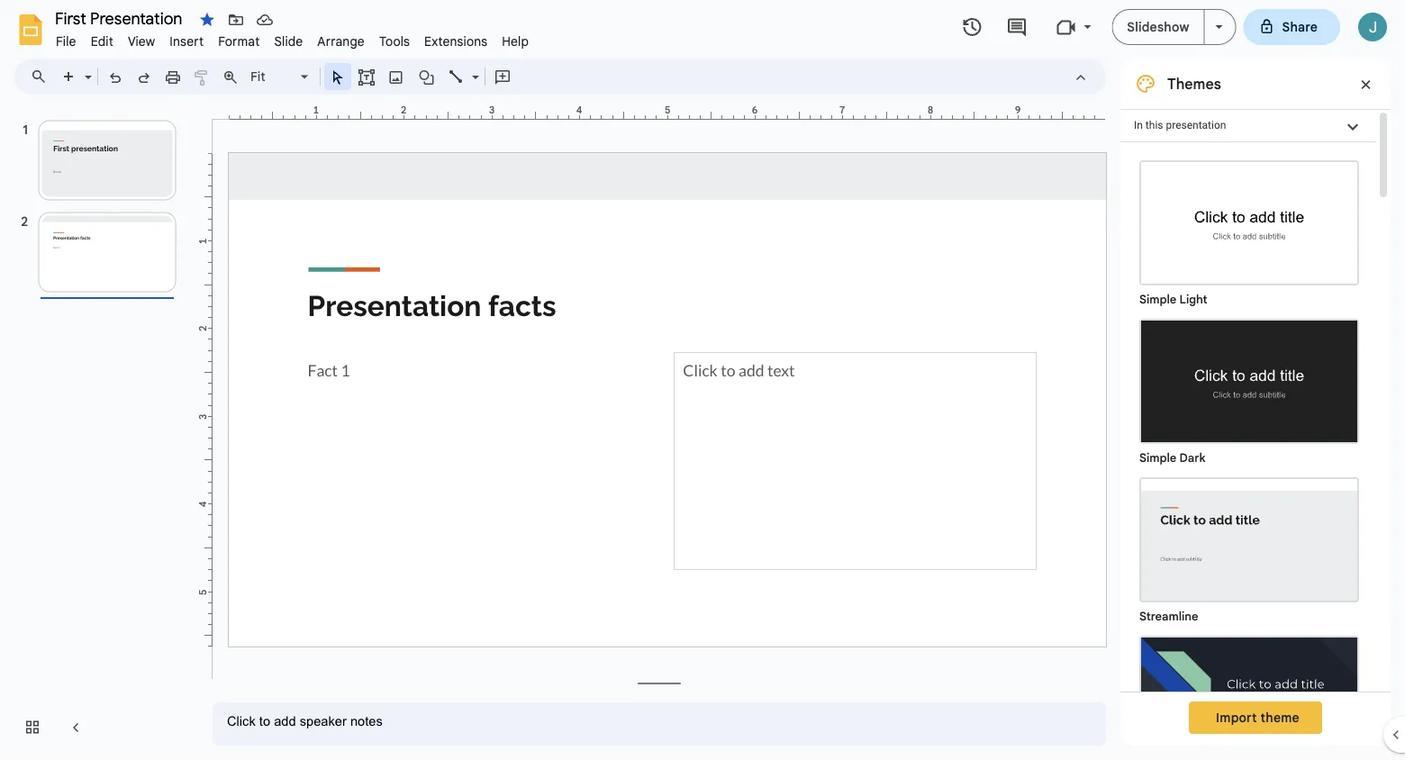 Task type: vqa. For each thing, say whether or not it's contained in the screenshot.
this
yes



Task type: describe. For each thing, give the bounding box(es) containing it.
new slide with layout image
[[80, 65, 92, 71]]

share button
[[1244, 9, 1341, 45]]

Simple Light radio
[[1131, 151, 1369, 761]]

light
[[1180, 292, 1208, 307]]

format menu item
[[211, 31, 267, 52]]

insert menu item
[[162, 31, 211, 52]]

themes section
[[1121, 59, 1392, 761]]

Zoom text field
[[248, 64, 298, 89]]

edit
[[91, 33, 113, 49]]

Rename text field
[[49, 7, 193, 29]]

tools
[[379, 33, 410, 49]]

simple dark
[[1140, 451, 1206, 465]]

Streamline radio
[[1131, 469, 1369, 627]]

arrange
[[318, 33, 365, 49]]

streamline
[[1140, 610, 1199, 624]]

insert
[[170, 33, 204, 49]]

menu bar banner
[[0, 0, 1406, 761]]

this
[[1146, 119, 1164, 132]]

file menu item
[[49, 31, 83, 52]]

slide
[[274, 33, 303, 49]]

Menus field
[[23, 64, 62, 89]]

themes
[[1168, 75, 1222, 93]]

format
[[218, 33, 260, 49]]

extensions menu item
[[417, 31, 495, 52]]

slideshow
[[1128, 19, 1190, 35]]



Task type: locate. For each thing, give the bounding box(es) containing it.
simple inside 'option'
[[1140, 451, 1177, 465]]

slideshow button
[[1112, 9, 1205, 45]]

slide menu item
[[267, 31, 310, 52]]

Star checkbox
[[195, 7, 220, 32]]

menu bar
[[49, 23, 536, 53]]

option group
[[1121, 142, 1377, 761]]

import theme
[[1217, 710, 1300, 726]]

menu bar containing file
[[49, 23, 536, 53]]

focus image
[[1142, 638, 1358, 760]]

main toolbar
[[53, 63, 517, 90]]

file
[[56, 33, 76, 49]]

in this presentation
[[1135, 119, 1227, 132]]

menu bar inside menu bar banner
[[49, 23, 536, 53]]

simple left dark in the bottom right of the page
[[1140, 451, 1177, 465]]

arrange menu item
[[310, 31, 372, 52]]

share
[[1283, 19, 1319, 35]]

theme
[[1261, 710, 1300, 726]]

presentation
[[1167, 119, 1227, 132]]

view
[[128, 33, 155, 49]]

option group inside themes section
[[1121, 142, 1377, 761]]

0 vertical spatial simple
[[1140, 292, 1177, 307]]

tools menu item
[[372, 31, 417, 52]]

themes application
[[0, 0, 1406, 761]]

1 vertical spatial simple
[[1140, 451, 1177, 465]]

Zoom field
[[245, 64, 316, 90]]

in this presentation tab
[[1121, 109, 1377, 142]]

edit menu item
[[83, 31, 121, 52]]

import theme button
[[1190, 702, 1323, 735]]

help
[[502, 33, 529, 49]]

view menu item
[[121, 31, 162, 52]]

2 simple from the top
[[1140, 451, 1177, 465]]

simple for simple dark
[[1140, 451, 1177, 465]]

insert image image
[[386, 64, 407, 89]]

option group containing simple light
[[1121, 142, 1377, 761]]

simple light
[[1140, 292, 1208, 307]]

Focus radio
[[1131, 627, 1369, 761]]

extensions
[[425, 33, 488, 49]]

simple inside radio
[[1140, 292, 1177, 307]]

simple left the light
[[1140, 292, 1177, 307]]

shape image
[[417, 64, 438, 89]]

help menu item
[[495, 31, 536, 52]]

navigation
[[0, 102, 198, 761]]

in
[[1135, 119, 1144, 132]]

navigation inside themes application
[[0, 102, 198, 761]]

import
[[1217, 710, 1258, 726]]

dark
[[1180, 451, 1206, 465]]

simple
[[1140, 292, 1177, 307], [1140, 451, 1177, 465]]

1 simple from the top
[[1140, 292, 1177, 307]]

simple for simple light
[[1140, 292, 1177, 307]]

Simple Dark radio
[[1131, 310, 1369, 469]]

presentation options image
[[1216, 25, 1223, 29]]



